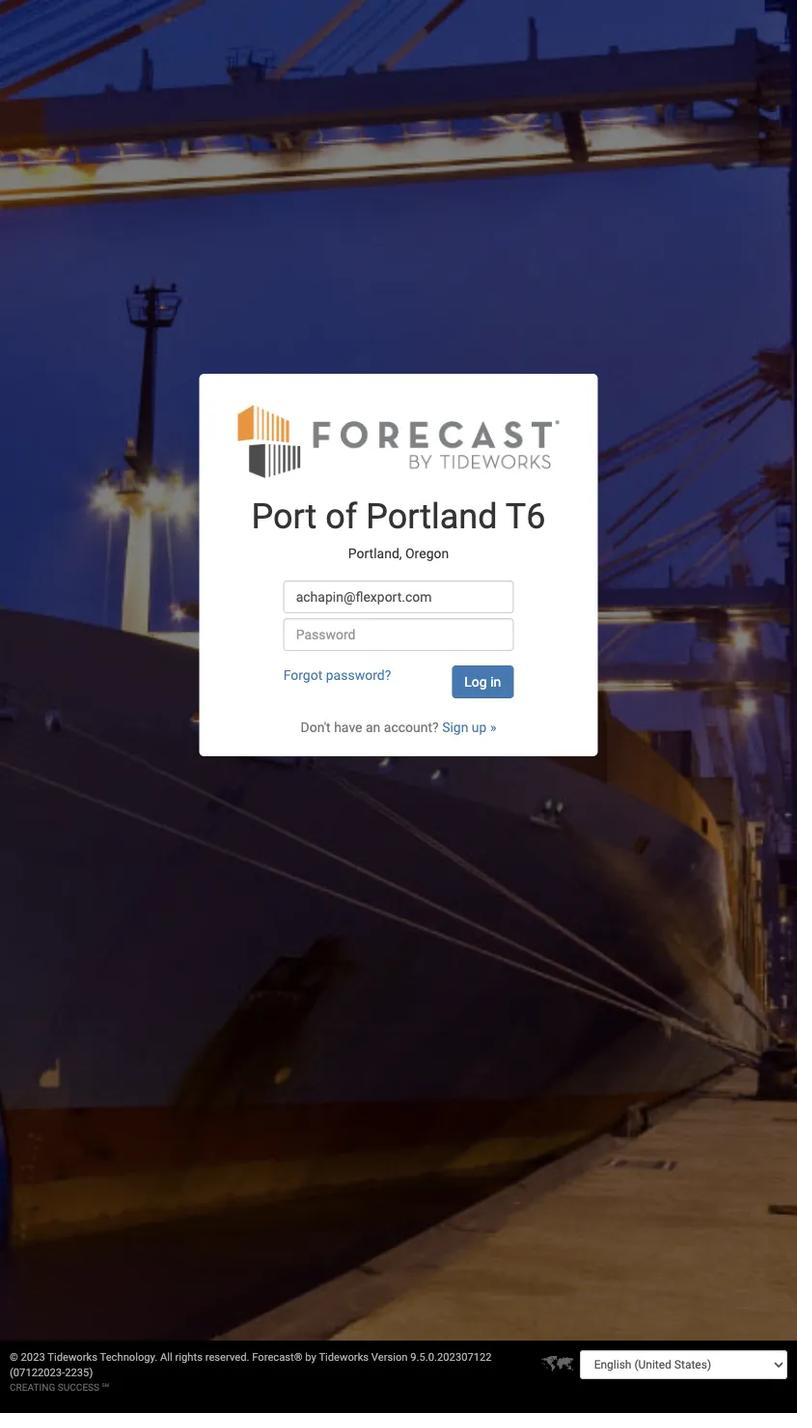 Task type: locate. For each thing, give the bounding box(es) containing it.
in
[[491, 674, 502, 690]]

tideworks right by
[[319, 1352, 369, 1364]]

(07122023-
[[10, 1367, 65, 1380]]

log
[[465, 674, 488, 690]]

up
[[472, 720, 487, 735]]

version
[[372, 1352, 408, 1364]]

technology.
[[100, 1352, 158, 1364]]

account?
[[384, 720, 439, 735]]

forecast® by tideworks image
[[238, 403, 560, 479]]

forecast®
[[252, 1352, 303, 1364]]

forecast® by tideworks version 9.5.0.202307122 (07122023-2235) creating success ℠
[[10, 1352, 492, 1393]]

2 tideworks from the left
[[319, 1352, 369, 1364]]

reserved.
[[205, 1352, 250, 1364]]

don't have an account? sign up »
[[301, 720, 497, 735]]

log in button
[[452, 666, 514, 699]]

sign
[[443, 720, 469, 735]]

℠
[[102, 1382, 109, 1393]]

rights
[[175, 1352, 203, 1364]]

oregon
[[406, 546, 449, 561]]

tideworks
[[48, 1352, 98, 1364], [319, 1352, 369, 1364]]

tideworks up 2235)
[[48, 1352, 98, 1364]]

1 horizontal spatial tideworks
[[319, 1352, 369, 1364]]

tideworks inside forecast® by tideworks version 9.5.0.202307122 (07122023-2235) creating success ℠
[[319, 1352, 369, 1364]]

0 horizontal spatial tideworks
[[48, 1352, 98, 1364]]

1 tideworks from the left
[[48, 1352, 98, 1364]]



Task type: describe. For each thing, give the bounding box(es) containing it.
9.5.0.202307122
[[411, 1352, 492, 1364]]

tideworks for by
[[319, 1352, 369, 1364]]

by
[[306, 1352, 317, 1364]]

tideworks for 2023
[[48, 1352, 98, 1364]]

Email or username text field
[[284, 581, 514, 614]]

port of portland t6 portland, oregon
[[252, 497, 546, 561]]

portland
[[366, 497, 498, 537]]

port
[[252, 497, 317, 537]]

forgot password? log in
[[284, 668, 502, 690]]

2235)
[[65, 1367, 93, 1380]]

2023
[[21, 1352, 45, 1364]]

Password password field
[[284, 618, 514, 651]]

have
[[334, 720, 363, 735]]

sign up » link
[[443, 720, 497, 735]]

forgot
[[284, 668, 323, 683]]

»
[[491, 720, 497, 735]]

©
[[10, 1352, 18, 1364]]

t6
[[506, 497, 546, 537]]

all
[[160, 1352, 173, 1364]]

success
[[58, 1382, 100, 1393]]

password?
[[326, 668, 392, 683]]

portland,
[[349, 546, 402, 561]]

don't
[[301, 720, 331, 735]]

of
[[326, 497, 358, 537]]

an
[[366, 720, 381, 735]]

creating
[[10, 1382, 55, 1393]]

forgot password? link
[[284, 668, 392, 683]]

© 2023 tideworks technology. all rights reserved.
[[10, 1352, 252, 1364]]



Task type: vqa. For each thing, say whether or not it's contained in the screenshot.
Show List image
no



